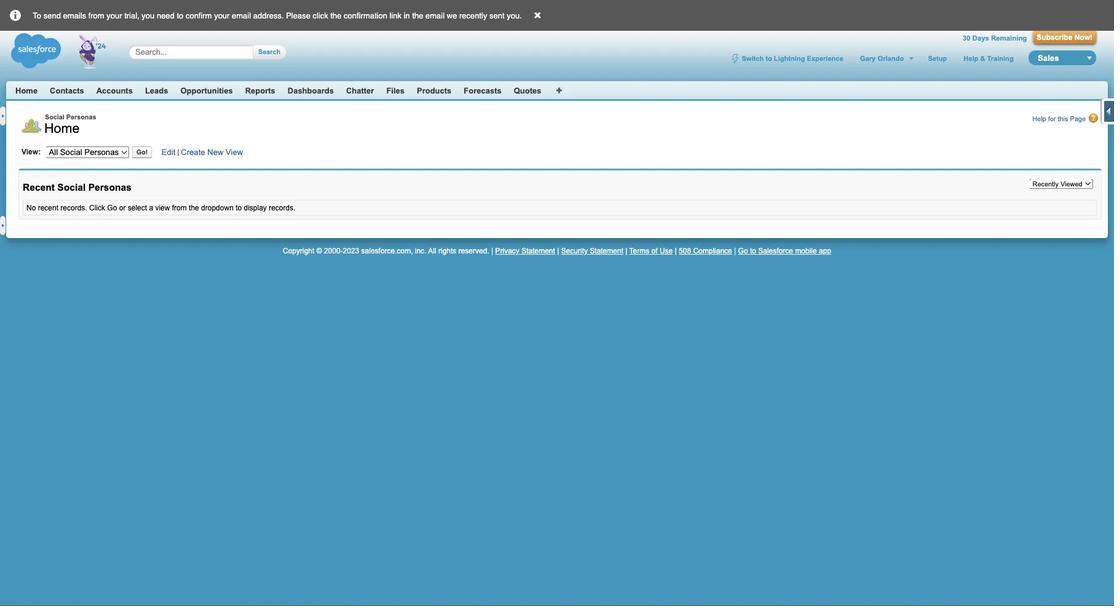 Task type: locate. For each thing, give the bounding box(es) containing it.
your left trial,
[[107, 11, 122, 20]]

| left security in the right of the page
[[558, 247, 559, 255]]

1 horizontal spatial help
[[1033, 115, 1047, 123]]

1 vertical spatial social
[[57, 182, 86, 193]]

0 vertical spatial social
[[45, 113, 64, 121]]

0 horizontal spatial your
[[107, 11, 122, 20]]

1 horizontal spatial email
[[426, 11, 445, 20]]

personas up or
[[88, 182, 132, 193]]

view:
[[22, 147, 41, 156]]

click
[[313, 11, 328, 20]]

training
[[988, 54, 1014, 62]]

trial,
[[124, 11, 139, 20]]

the right click
[[331, 11, 342, 20]]

| right the "compliance"
[[735, 247, 737, 255]]

remaining
[[992, 34, 1028, 42]]

statement right privacy
[[522, 247, 555, 255]]

help left the for
[[1033, 115, 1047, 123]]

the
[[331, 11, 342, 20], [412, 11, 424, 20], [189, 204, 199, 212]]

recently
[[460, 11, 488, 20]]

all tabs image
[[556, 86, 564, 93]]

1 horizontal spatial records.
[[269, 204, 296, 212]]

files link
[[387, 86, 405, 95]]

recent social personas
[[23, 182, 132, 193]]

the left dropdown
[[189, 204, 199, 212]]

accounts
[[96, 86, 133, 95]]

home
[[15, 86, 38, 95], [44, 121, 80, 136]]

reports
[[245, 86, 275, 95]]

all
[[428, 247, 437, 255]]

None button
[[1034, 31, 1097, 44], [253, 45, 281, 59], [132, 146, 152, 158], [1034, 31, 1097, 44], [253, 45, 281, 59], [132, 146, 152, 158]]

personas down contacts
[[66, 113, 96, 121]]

&
[[981, 54, 986, 62]]

social personas home
[[44, 113, 96, 136]]

1 vertical spatial go
[[739, 247, 748, 255]]

2023
[[343, 247, 359, 255]]

sales
[[1039, 53, 1060, 62]]

1 horizontal spatial from
[[172, 204, 187, 212]]

2 your from the left
[[214, 11, 230, 20]]

your right "confirm"
[[214, 11, 230, 20]]

0 vertical spatial help
[[964, 54, 979, 62]]

switch to lightning experience
[[742, 54, 844, 62]]

social right the social persona icon
[[45, 113, 64, 121]]

dashboards link
[[288, 86, 334, 95]]

help left &
[[964, 54, 979, 62]]

no
[[26, 204, 36, 212]]

|
[[177, 148, 179, 156], [492, 247, 494, 255], [558, 247, 559, 255], [626, 247, 628, 255], [675, 247, 677, 255], [735, 247, 737, 255]]

1 statement from the left
[[522, 247, 555, 255]]

contacts link
[[50, 86, 84, 95]]

home up the social persona icon
[[15, 86, 38, 95]]

to send emails from your trial, you need to confirm your email address. please click the confirmation link in the email we recently sent you.
[[33, 11, 522, 20]]

salesforce.com image
[[8, 31, 116, 71]]

home inside social personas home
[[44, 121, 80, 136]]

opportunities link
[[181, 86, 233, 95]]

1 horizontal spatial home
[[44, 121, 80, 136]]

1 records. from the left
[[61, 204, 87, 212]]

go
[[107, 204, 117, 212], [739, 247, 748, 255]]

social up recent
[[57, 182, 86, 193]]

view
[[155, 204, 170, 212]]

Search... text field
[[135, 47, 241, 57]]

30
[[963, 34, 971, 42]]

the right in on the left
[[412, 11, 424, 20]]

from
[[88, 11, 104, 20], [172, 204, 187, 212]]

2 horizontal spatial the
[[412, 11, 424, 20]]

compliance
[[694, 247, 733, 255]]

personas inside social personas home
[[66, 113, 96, 121]]

chatter
[[346, 86, 374, 95]]

1 horizontal spatial statement
[[590, 247, 624, 255]]

terms
[[630, 247, 650, 255]]

1 vertical spatial home
[[44, 121, 80, 136]]

0 horizontal spatial home
[[15, 86, 38, 95]]

email
[[232, 11, 251, 20], [426, 11, 445, 20]]

0 horizontal spatial help
[[964, 54, 979, 62]]

1 email from the left
[[232, 11, 251, 20]]

0 horizontal spatial records.
[[61, 204, 87, 212]]

statement right security in the right of the page
[[590, 247, 624, 255]]

close image
[[524, 2, 552, 20]]

info image
[[0, 0, 31, 22]]

experience
[[807, 54, 844, 62]]

view
[[226, 147, 243, 157]]

1 vertical spatial help
[[1033, 115, 1047, 123]]

0 vertical spatial personas
[[66, 113, 96, 121]]

new
[[207, 147, 224, 157]]

1 your from the left
[[107, 11, 122, 20]]

0 vertical spatial go
[[107, 204, 117, 212]]

to right switch
[[766, 54, 773, 62]]

copyright © 2000-2023 salesforce.com, inc. all rights reserved. | privacy statement | security statement | terms of use | 508 compliance | go to salesforce mobile app
[[283, 247, 832, 255]]

1 vertical spatial from
[[172, 204, 187, 212]]

from right view
[[172, 204, 187, 212]]

help
[[964, 54, 979, 62], [1033, 115, 1047, 123]]

create
[[181, 147, 205, 157]]

0 vertical spatial from
[[88, 11, 104, 20]]

0 horizontal spatial statement
[[522, 247, 555, 255]]

from right emails
[[88, 11, 104, 20]]

social
[[45, 113, 64, 121], [57, 182, 86, 193]]

edit link
[[162, 147, 176, 157]]

contacts
[[50, 86, 84, 95]]

in
[[404, 11, 410, 20]]

emails
[[63, 11, 86, 20]]

create new view link
[[181, 147, 243, 157]]

personas
[[66, 113, 96, 121], [88, 182, 132, 193]]

1 horizontal spatial your
[[214, 11, 230, 20]]

0 horizontal spatial email
[[232, 11, 251, 20]]

| right edit link
[[177, 148, 179, 156]]

app
[[819, 247, 832, 255]]

| left terms on the right of page
[[626, 247, 628, 255]]

display
[[244, 204, 267, 212]]

go left or
[[107, 204, 117, 212]]

email left we
[[426, 11, 445, 20]]

records. right display
[[269, 204, 296, 212]]

2 records. from the left
[[269, 204, 296, 212]]

you.
[[507, 11, 522, 20]]

email left address. on the top left
[[232, 11, 251, 20]]

need
[[157, 11, 175, 20]]

home link
[[15, 86, 38, 95]]

1 horizontal spatial go
[[739, 247, 748, 255]]

social inside social personas home
[[45, 113, 64, 121]]

leads link
[[145, 86, 168, 95]]

security statement link
[[561, 247, 624, 255]]

to
[[177, 11, 184, 20], [766, 54, 773, 62], [236, 204, 242, 212], [751, 247, 757, 255]]

508
[[679, 247, 692, 255]]

quotes link
[[514, 86, 542, 95]]

your
[[107, 11, 122, 20], [214, 11, 230, 20]]

products link
[[417, 86, 452, 95]]

records. down recent social personas
[[61, 204, 87, 212]]

statement
[[522, 247, 555, 255], [590, 247, 624, 255]]

go right the "compliance"
[[739, 247, 748, 255]]

accounts link
[[96, 86, 133, 95]]

home right the social persona icon
[[44, 121, 80, 136]]

records.
[[61, 204, 87, 212], [269, 204, 296, 212]]

send
[[43, 11, 61, 20]]



Task type: vqa. For each thing, say whether or not it's contained in the screenshot.
we
yes



Task type: describe. For each thing, give the bounding box(es) containing it.
address.
[[253, 11, 284, 20]]

select
[[128, 204, 147, 212]]

2 statement from the left
[[590, 247, 624, 255]]

click
[[89, 204, 105, 212]]

508 compliance link
[[679, 247, 733, 255]]

help & training link
[[963, 54, 1016, 62]]

salesforce
[[759, 247, 794, 255]]

this
[[1059, 115, 1069, 123]]

leads
[[145, 86, 168, 95]]

social persona image
[[22, 116, 41, 136]]

salesforce.com,
[[362, 247, 413, 255]]

forecasts
[[464, 86, 502, 95]]

help & training
[[964, 54, 1014, 62]]

recent
[[38, 204, 58, 212]]

reports link
[[245, 86, 275, 95]]

rights
[[439, 247, 457, 255]]

| inside edit | create new view
[[177, 148, 179, 156]]

forecasts link
[[464, 86, 502, 95]]

2000-
[[324, 247, 343, 255]]

security
[[561, 247, 588, 255]]

we
[[447, 11, 457, 20]]

page
[[1071, 115, 1087, 123]]

confirm
[[186, 11, 212, 20]]

terms of use link
[[630, 247, 673, 255]]

to left salesforce
[[751, 247, 757, 255]]

to right need
[[177, 11, 184, 20]]

lightning
[[775, 54, 806, 62]]

0 horizontal spatial go
[[107, 204, 117, 212]]

for
[[1049, 115, 1057, 123]]

use
[[660, 247, 673, 255]]

orlando
[[878, 54, 905, 62]]

0 horizontal spatial from
[[88, 11, 104, 20]]

or
[[119, 204, 126, 212]]

edit
[[162, 147, 176, 157]]

gary orlando
[[861, 54, 905, 62]]

gary
[[861, 54, 876, 62]]

please
[[286, 11, 311, 20]]

products
[[417, 86, 452, 95]]

confirmation
[[344, 11, 388, 20]]

1 horizontal spatial the
[[331, 11, 342, 20]]

chatter link
[[346, 86, 374, 95]]

help for help & training
[[964, 54, 979, 62]]

of
[[652, 247, 658, 255]]

| left 508
[[675, 247, 677, 255]]

days
[[973, 34, 990, 42]]

30 days remaining
[[963, 34, 1028, 42]]

files
[[387, 86, 405, 95]]

you
[[142, 11, 155, 20]]

quotes
[[514, 86, 542, 95]]

dashboards
[[288, 86, 334, 95]]

0 vertical spatial home
[[15, 86, 38, 95]]

to
[[33, 11, 41, 20]]

no recent records. click go or select a view from the dropdown to display records.
[[26, 204, 296, 212]]

dropdown
[[201, 204, 234, 212]]

help for this page
[[1033, 115, 1087, 123]]

edit | create new view
[[162, 147, 243, 157]]

copyright
[[283, 247, 315, 255]]

setup
[[929, 54, 948, 62]]

to left display
[[236, 204, 242, 212]]

2 email from the left
[[426, 11, 445, 20]]

help for this page link
[[1033, 113, 1099, 123]]

| left privacy
[[492, 247, 494, 255]]

opportunities
[[181, 86, 233, 95]]

go to salesforce mobile app link
[[739, 247, 832, 255]]

recent
[[23, 182, 55, 193]]

expand quick access menu image
[[1105, 105, 1115, 118]]

link
[[390, 11, 402, 20]]

sent
[[490, 11, 505, 20]]

©
[[317, 247, 322, 255]]

inc.
[[415, 247, 427, 255]]

reserved.
[[459, 247, 490, 255]]

switch to lightning experience link
[[731, 54, 845, 64]]

30 days remaining link
[[963, 34, 1028, 42]]

privacy statement link
[[496, 247, 555, 255]]

1 vertical spatial personas
[[88, 182, 132, 193]]

help for help for this page
[[1033, 115, 1047, 123]]

privacy
[[496, 247, 520, 255]]

setup link
[[927, 54, 949, 62]]

0 horizontal spatial the
[[189, 204, 199, 212]]

a
[[149, 204, 153, 212]]

mobile
[[796, 247, 817, 255]]



